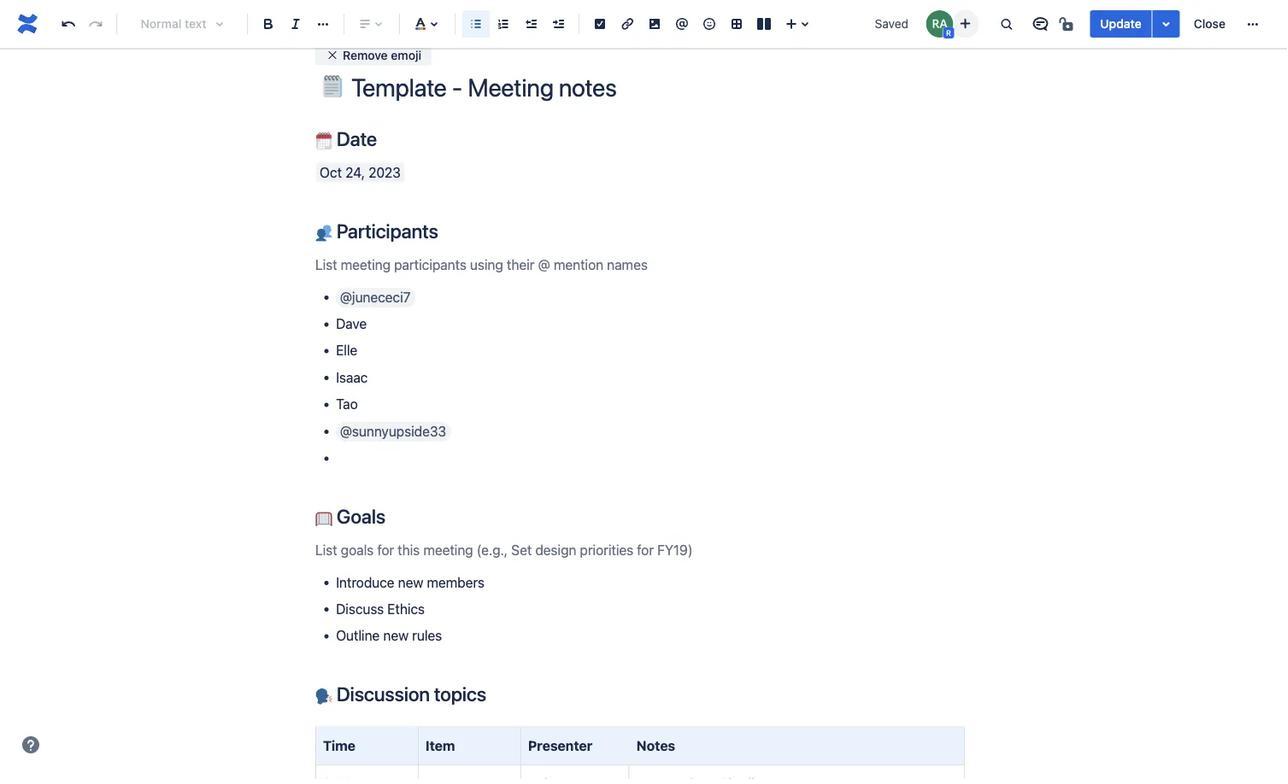 Task type: locate. For each thing, give the bounding box(es) containing it.
remove
[[343, 48, 388, 62]]

discussion topics
[[332, 683, 486, 706]]

new for introduce
[[398, 574, 423, 590]]

item
[[426, 738, 455, 754]]

dave
[[336, 316, 367, 332]]

remove emoji
[[343, 48, 421, 62]]

discuss
[[336, 601, 384, 617]]

goals
[[332, 505, 385, 528]]

redo ⌘⇧z image
[[85, 14, 106, 34]]

:goal: image
[[315, 510, 332, 527]]

24,
[[345, 164, 365, 181]]

ruby anderson image
[[926, 10, 953, 38]]

new
[[398, 574, 423, 590], [383, 628, 409, 644]]

add image, video, or file image
[[644, 14, 665, 34]]

invite to edit image
[[955, 13, 975, 34]]

help image
[[21, 735, 41, 756]]

0 vertical spatial new
[[398, 574, 423, 590]]

members
[[427, 574, 485, 590]]

@junececi7
[[340, 289, 411, 305]]

find and replace image
[[996, 14, 1016, 34]]

2023
[[368, 164, 401, 181]]

new down ethics
[[383, 628, 409, 644]]

emoji image
[[699, 14, 720, 34]]

outline
[[336, 628, 380, 644]]

bullet list ⌘⇧8 image
[[466, 14, 486, 34]]

saved
[[875, 17, 909, 31]]

Give this page a title text field
[[351, 74, 965, 102]]

:calendar_spiral: image
[[315, 133, 332, 150]]

participants
[[332, 220, 438, 243]]

emoji
[[391, 48, 421, 62]]

outdent ⇧tab image
[[520, 14, 541, 34]]

confluence image
[[14, 10, 41, 38], [14, 10, 41, 38]]

mention image
[[672, 14, 692, 34]]

more image
[[1243, 14, 1263, 34]]

presenter
[[528, 738, 593, 754]]

1 vertical spatial new
[[383, 628, 409, 644]]

:notepad_spiral: image
[[321, 75, 344, 97], [321, 75, 344, 97]]

editable content region
[[288, 0, 992, 779]]

introduce new members
[[336, 574, 485, 590]]

:speaking_head: image
[[315, 688, 332, 705]]

remove emoji button
[[315, 45, 432, 65]]

:speaking_head: image
[[315, 688, 332, 705]]

new up ethics
[[398, 574, 423, 590]]

ethics
[[387, 601, 425, 617]]

table image
[[726, 14, 747, 34]]

discussion
[[337, 683, 430, 706]]



Task type: describe. For each thing, give the bounding box(es) containing it.
comment icon image
[[1030, 14, 1051, 34]]

@sunnyupside33
[[340, 423, 446, 439]]

close button
[[1183, 10, 1236, 38]]

no restrictions image
[[1058, 14, 1078, 34]]

:calendar_spiral: image
[[315, 133, 332, 150]]

oct 24, 2023
[[320, 164, 401, 181]]

close
[[1194, 17, 1226, 31]]

isaac
[[336, 369, 368, 386]]

:goal: image
[[315, 510, 332, 527]]

Main content area, start typing to enter text. text field
[[305, 127, 975, 779]]

remove emoji image
[[326, 48, 339, 62]]

link image
[[617, 14, 638, 34]]

topics
[[434, 683, 486, 706]]

:busts_in_silhouette: image
[[315, 225, 332, 242]]

bold ⌘b image
[[258, 14, 279, 34]]

tao
[[336, 396, 358, 412]]

time
[[323, 738, 356, 754]]

notes
[[636, 738, 675, 754]]

discuss ethics
[[336, 601, 425, 617]]

update
[[1100, 17, 1142, 31]]

outline new rules
[[336, 628, 442, 644]]

action item image
[[590, 14, 610, 34]]

update button
[[1090, 10, 1152, 38]]

introduce
[[336, 574, 394, 590]]

oct
[[320, 164, 342, 181]]

layouts image
[[754, 14, 774, 34]]

date
[[332, 127, 377, 150]]

italic ⌘i image
[[285, 14, 306, 34]]

rules
[[412, 628, 442, 644]]

undo ⌘z image
[[58, 14, 79, 34]]

indent tab image
[[548, 14, 568, 34]]

:busts_in_silhouette: image
[[315, 225, 332, 242]]

adjust update settings image
[[1156, 14, 1177, 34]]

more formatting image
[[313, 14, 333, 34]]

numbered list ⌘⇧7 image
[[493, 14, 514, 34]]

new for outline
[[383, 628, 409, 644]]

elle
[[336, 342, 357, 359]]



Task type: vqa. For each thing, say whether or not it's contained in the screenshot.
Participants
yes



